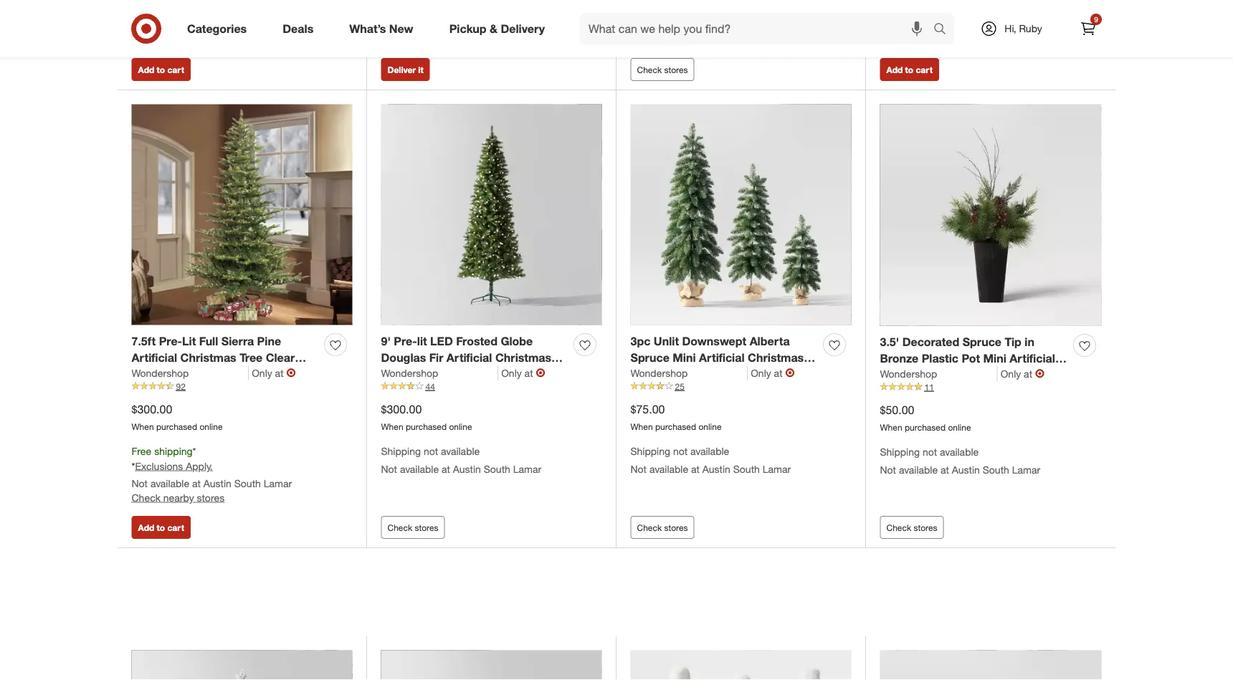 Task type: describe. For each thing, give the bounding box(es) containing it.
wondershop link for tree
[[881, 367, 998, 381]]

tree inside the "9' pre-lit led frosted globe douglas fir artificial christmas tree warm white lights - wondershop™"
[[381, 367, 404, 381]]

not for 3pc unlit downswept alberta spruce mini artificial christmas trees with burlap base - wondershop™
[[631, 463, 647, 476]]

ready
[[881, 33, 909, 46]]

hi, ruby
[[1005, 22, 1043, 35]]

¬ for 7.5ft pre-lit full sierra pine artificial christmas tree clear lights - wondershop™
[[287, 366, 296, 380]]

1 vertical spatial exclusions apply. link
[[135, 460, 213, 473]]

lamar inside * exclusions apply. in stock at  austin south lamar ready within 2 hours with pickup
[[990, 19, 1019, 32]]

mini inside 3.5' decorated spruce tip in bronze plastic pot mini artificial christmas tree - wondershop™
[[984, 352, 1007, 366]]

new
[[389, 22, 414, 36]]

christmas inside 3.5' decorated spruce tip in bronze plastic pot mini artificial christmas tree - wondershop™
[[881, 368, 937, 382]]

christmas inside '7.5ft pre-lit full sierra pine artificial christmas tree clear lights - wondershop™'
[[180, 351, 237, 365]]

when for 3.5' decorated spruce tip in bronze plastic pot mini artificial christmas tree - wondershop™
[[881, 422, 903, 433]]

spruce inside 3pc unlit downswept alberta spruce mini artificial christmas trees with burlap base - wondershop™
[[631, 351, 670, 365]]

cart down categories link
[[167, 64, 184, 75]]

wondershop™ inside 3pc unlit downswept alberta spruce mini artificial christmas trees with burlap base - wondershop™
[[631, 384, 706, 398]]

$75.00
[[631, 403, 665, 417]]

¬ for 3pc unlit downswept alberta spruce mini artificial christmas trees with burlap base - wondershop™
[[786, 366, 795, 380]]

deals
[[283, 22, 314, 36]]

online for tree
[[949, 422, 972, 433]]

$50.00 when purchased online
[[881, 403, 972, 433]]

online for base
[[699, 422, 722, 432]]

downswept
[[683, 335, 747, 349]]

&
[[490, 22, 498, 36]]

wondershop for burlap
[[631, 367, 688, 380]]

south inside free shipping * * exclusions apply. not available at austin south lamar check nearby stores
[[234, 477, 261, 490]]

frosted
[[456, 335, 498, 349]]

cart for $300.00
[[167, 522, 184, 533]]

shipping for $50.00
[[881, 446, 920, 458]]

within
[[912, 33, 938, 46]]

9
[[1095, 15, 1099, 24]]

- inside '7.5ft pre-lit full sierra pine artificial christmas tree clear lights - wondershop™'
[[169, 367, 173, 381]]

pot
[[962, 352, 981, 366]]

3pc unlit downswept alberta spruce mini artificial christmas trees with burlap base - wondershop™
[[631, 335, 804, 398]]

2
[[941, 33, 947, 46]]

stores for 3pc unlit downswept alberta spruce mini artificial christmas trees with burlap base - wondershop™
[[665, 522, 688, 533]]

stores for 3.5' decorated spruce tip in bronze plastic pot mini artificial christmas tree - wondershop™
[[914, 522, 938, 533]]

* inside * exclusions apply. in stock at  austin south lamar ready within 2 hours with pickup
[[881, 2, 884, 14]]

pickup & delivery link
[[437, 13, 563, 44]]

44 link
[[381, 381, 602, 393]]

7.5ft pre-lit full sierra pine artificial christmas tree clear lights - wondershop™
[[132, 335, 295, 381]]

3.5' decorated spruce tip in bronze plastic pot mini artificial christmas tree - wondershop™ link
[[881, 334, 1069, 382]]

wondershop for christmas
[[881, 368, 938, 380]]

apply. inside * exclusions apply. in stock at  austin south lamar ready within 2 hours with pickup
[[935, 2, 962, 14]]

fir
[[430, 351, 444, 365]]

25
[[675, 381, 685, 392]]

1 horizontal spatial exclusions apply. link
[[884, 2, 962, 14]]

add to cart for ready within 2 hours
[[887, 64, 933, 75]]

check stores button for 9' pre-lit led frosted globe douglas fir artificial christmas tree warm white lights - wondershop™
[[381, 516, 445, 539]]

add to cart down categories link
[[138, 64, 184, 75]]

only at ¬ for 9' pre-lit led frosted globe douglas fir artificial christmas tree warm white lights - wondershop™
[[502, 366, 546, 380]]

free
[[132, 445, 152, 458]]

shipping not available not available at austin south lamar for $300.00
[[381, 445, 542, 476]]

austin inside free shipping * * exclusions apply. not available at austin south lamar check nearby stores
[[204, 477, 232, 490]]

mini inside 3pc unlit downswept alberta spruce mini artificial christmas trees with burlap base - wondershop™
[[673, 351, 696, 365]]

sierra
[[222, 335, 254, 349]]

check stores for 9' pre-lit led frosted globe douglas fir artificial christmas tree warm white lights - wondershop™
[[388, 522, 439, 533]]

shipping
[[154, 445, 193, 458]]

not for $50.00
[[923, 446, 938, 458]]

25 link
[[631, 381, 852, 393]]

only at ¬ for 3.5' decorated spruce tip in bronze plastic pot mini artificial christmas tree - wondershop™
[[1001, 367, 1045, 381]]

3.5'
[[881, 335, 900, 349]]

not available at austin south lamar
[[631, 4, 791, 16]]

white
[[442, 367, 474, 381]]

plastic
[[922, 352, 959, 366]]

not inside free shipping * * exclusions apply. not available at austin south lamar check nearby stores
[[132, 477, 148, 490]]

artificial inside 3.5' decorated spruce tip in bronze plastic pot mini artificial christmas tree - wondershop™
[[1010, 352, 1056, 366]]

globe
[[501, 335, 533, 349]]

what's
[[350, 22, 386, 36]]

add to cart button down the categories
[[132, 58, 191, 81]]

9' pre-lit led frosted globe douglas fir artificial christmas tree warm white lights - wondershop™
[[381, 335, 552, 398]]

9'
[[381, 335, 391, 349]]

it
[[419, 64, 424, 75]]

lit
[[417, 335, 427, 349]]

free shipping * * exclusions apply. not available at austin south lamar check nearby stores
[[132, 445, 292, 504]]

at inside * exclusions apply. in stock at  austin south lamar ready within 2 hours with pickup
[[919, 19, 928, 32]]

add for ready within 2 hours
[[887, 64, 903, 75]]

in
[[881, 19, 889, 32]]

with inside * exclusions apply. in stock at  austin south lamar ready within 2 hours with pickup
[[978, 33, 996, 46]]

tree inside '7.5ft pre-lit full sierra pine artificial christmas tree clear lights - wondershop™'
[[240, 351, 263, 365]]

in
[[1025, 335, 1035, 349]]

apply. inside free shipping * * exclusions apply. not available at austin south lamar check nearby stores
[[186, 460, 213, 473]]

delivery
[[501, 22, 545, 36]]

decorated
[[903, 335, 960, 349]]

only for with
[[751, 367, 772, 380]]

wondershop for tree
[[381, 367, 439, 380]]

add for $300.00
[[138, 522, 154, 533]]

search
[[928, 23, 962, 37]]

spruce inside 3.5' decorated spruce tip in bronze plastic pot mini artificial christmas tree - wondershop™
[[963, 335, 1002, 349]]

check inside free shipping * * exclusions apply. not available at austin south lamar check nearby stores
[[132, 492, 161, 504]]

lamar inside free shipping * * exclusions apply. not available at austin south lamar check nearby stores
[[264, 477, 292, 490]]

7.5ft
[[132, 335, 156, 349]]

online for -
[[200, 422, 223, 432]]

deals link
[[271, 13, 332, 44]]

wondershop™ inside '7.5ft pre-lit full sierra pine artificial christmas tree clear lights - wondershop™'
[[176, 367, 252, 381]]

3pc unlit downswept alberta spruce mini artificial christmas trees with burlap base - wondershop™ link
[[631, 334, 818, 398]]

shipping for $300.00
[[381, 445, 421, 458]]

not for $75.00
[[674, 445, 688, 458]]



Task type: vqa. For each thing, say whether or not it's contained in the screenshot.
Delivery
yes



Task type: locate. For each thing, give the bounding box(es) containing it.
online for warm
[[449, 422, 472, 432]]

wondershop link
[[132, 366, 249, 381], [381, 366, 499, 381], [631, 366, 748, 381], [881, 367, 998, 381]]

*
[[881, 2, 884, 14], [193, 445, 196, 458], [132, 460, 135, 473]]

apply.
[[935, 2, 962, 14], [186, 460, 213, 473]]

to for ready within 2 hours
[[906, 64, 914, 75]]

full
[[199, 335, 218, 349]]

online down 44 link
[[449, 422, 472, 432]]

0 horizontal spatial $300.00 when purchased online
[[132, 403, 223, 432]]

wondershop down bronze
[[881, 368, 938, 380]]

when down the $50.00
[[881, 422, 903, 433]]

not for 3.5' decorated spruce tip in bronze plastic pot mini artificial christmas tree - wondershop™
[[881, 464, 897, 476]]

shipping not available not available at austin south lamar for $50.00
[[881, 446, 1041, 476]]

warm
[[408, 367, 439, 381]]

not down the $50.00 when purchased online
[[923, 446, 938, 458]]

not for 9' pre-lit led frosted globe douglas fir artificial christmas tree warm white lights - wondershop™
[[381, 463, 397, 476]]

not
[[631, 4, 647, 16], [381, 463, 397, 476], [631, 463, 647, 476], [881, 464, 897, 476], [132, 477, 148, 490]]

what's new link
[[337, 13, 432, 44]]

only at ¬
[[252, 366, 296, 380], [502, 366, 546, 380], [751, 366, 795, 380], [1001, 367, 1045, 381]]

0 horizontal spatial exclusions apply. link
[[135, 460, 213, 473]]

apply. down shipping
[[186, 460, 213, 473]]

1 vertical spatial with
[[663, 367, 687, 381]]

1 horizontal spatial tree
[[381, 367, 404, 381]]

purchased for burlap
[[656, 422, 697, 432]]

ruby
[[1020, 22, 1043, 35]]

christmas down alberta
[[748, 351, 804, 365]]

lights
[[132, 367, 165, 381], [477, 367, 510, 381]]

pickup
[[450, 22, 487, 36]]

7.5ft pre-lit full sierra pine artificial christmas tree clear lights - wondershop™ image
[[132, 104, 353, 325], [132, 104, 353, 325]]

wondershop up "92"
[[132, 367, 189, 380]]

3.5' decorated spruce tip in bronze plastic pot mini artificial christmas tree - wondershop™ image
[[881, 104, 1102, 326], [881, 104, 1102, 326]]

christmas down full
[[180, 351, 237, 365]]

0 vertical spatial apply.
[[935, 2, 962, 14]]

1 horizontal spatial exclusions
[[884, 2, 932, 14]]

only at ¬ down globe
[[502, 366, 546, 380]]

check stores button for 3pc unlit downswept alberta spruce mini artificial christmas trees with burlap base - wondershop™
[[631, 516, 695, 539]]

alberta
[[750, 335, 790, 349]]

1 horizontal spatial shipping
[[631, 445, 671, 458]]

0 horizontal spatial shipping
[[381, 445, 421, 458]]

pine
[[257, 335, 281, 349]]

wondershop down douglas
[[381, 367, 439, 380]]

wondershop link down fir
[[381, 366, 499, 381]]

only for clear
[[252, 367, 272, 380]]

austin
[[703, 4, 731, 16], [930, 19, 958, 32], [453, 463, 481, 476], [703, 463, 731, 476], [953, 464, 981, 476], [204, 477, 232, 490]]

wondershop™ up $75.00
[[631, 384, 706, 398]]

deliver
[[388, 64, 416, 75]]

¬ up 44 link
[[536, 366, 546, 380]]

2 pre- from the left
[[394, 335, 417, 349]]

¬ up "11" link
[[1036, 367, 1045, 381]]

spruce up "pot"
[[963, 335, 1002, 349]]

when for 9' pre-lit led frosted globe douglas fir artificial christmas tree warm white lights - wondershop™
[[381, 422, 404, 432]]

wondershop link for -
[[132, 366, 249, 381]]

when for 7.5ft pre-lit full sierra pine artificial christmas tree clear lights - wondershop™
[[132, 422, 154, 432]]

at
[[692, 4, 700, 16], [919, 19, 928, 32], [275, 367, 284, 380], [525, 367, 533, 380], [775, 367, 783, 380], [1025, 368, 1033, 380], [442, 463, 451, 476], [692, 463, 700, 476], [941, 464, 950, 476], [192, 477, 201, 490]]

pre- inside the "9' pre-lit led frosted globe douglas fir artificial christmas tree warm white lights - wondershop™"
[[394, 335, 417, 349]]

with right hours
[[978, 33, 996, 46]]

0 vertical spatial with
[[978, 33, 996, 46]]

with inside 3pc unlit downswept alberta spruce mini artificial christmas trees with burlap base - wondershop™
[[663, 367, 687, 381]]

wondershop link up "92"
[[132, 366, 249, 381]]

What can we help you find? suggestions appear below search field
[[580, 13, 938, 44]]

wondershop for lights
[[132, 367, 189, 380]]

check
[[637, 64, 662, 75], [132, 492, 161, 504], [388, 522, 413, 533], [637, 522, 662, 533], [887, 522, 912, 533]]

0 horizontal spatial exclusions
[[135, 460, 183, 473]]

christmas down bronze
[[881, 368, 937, 382]]

stores for 9' pre-lit led frosted globe douglas fir artificial christmas tree warm white lights - wondershop™
[[415, 522, 439, 533]]

* exclusions apply. in stock at  austin south lamar ready within 2 hours with pickup
[[881, 2, 1029, 46]]

online down "11" link
[[949, 422, 972, 433]]

1 horizontal spatial *
[[193, 445, 196, 458]]

$300.00 when purchased online down 44
[[381, 403, 472, 432]]

1 horizontal spatial apply.
[[935, 2, 962, 14]]

south inside * exclusions apply. in stock at  austin south lamar ready within 2 hours with pickup
[[961, 19, 988, 32]]

0 horizontal spatial not
[[424, 445, 438, 458]]

lamar
[[763, 4, 791, 16], [990, 19, 1019, 32], [513, 463, 542, 476], [763, 463, 791, 476], [1013, 464, 1041, 476], [264, 477, 292, 490]]

what's new
[[350, 22, 414, 36]]

wondershop up 25
[[631, 367, 688, 380]]

0 horizontal spatial shipping not available not available at austin south lamar
[[381, 445, 542, 476]]

¬
[[287, 366, 296, 380], [536, 366, 546, 380], [786, 366, 795, 380], [1036, 367, 1045, 381]]

add to cart button for $300.00
[[132, 516, 191, 539]]

christmas inside the "9' pre-lit led frosted globe douglas fir artificial christmas tree warm white lights - wondershop™"
[[496, 351, 552, 365]]

lights inside the "9' pre-lit led frosted globe douglas fir artificial christmas tree warm white lights - wondershop™"
[[477, 367, 510, 381]]

exclusions up stock on the top of page
[[884, 2, 932, 14]]

only up 25 link
[[751, 367, 772, 380]]

2 vertical spatial *
[[132, 460, 135, 473]]

¬ down clear
[[287, 366, 296, 380]]

spruce up the trees
[[631, 351, 670, 365]]

purchased down 44
[[406, 422, 447, 432]]

- down globe
[[514, 367, 518, 381]]

exclusions inside * exclusions apply. in stock at  austin south lamar ready within 2 hours with pickup
[[884, 2, 932, 14]]

- right base
[[760, 367, 764, 381]]

cart
[[167, 64, 184, 75], [916, 64, 933, 75], [167, 522, 184, 533]]

0 horizontal spatial tree
[[240, 351, 263, 365]]

online
[[200, 422, 223, 432], [449, 422, 472, 432], [699, 422, 722, 432], [949, 422, 972, 433]]

2 horizontal spatial not
[[923, 446, 938, 458]]

- inside 3.5' decorated spruce tip in bronze plastic pot mini artificial christmas tree - wondershop™
[[966, 368, 971, 382]]

shipping not available not available at austin south lamar
[[381, 445, 542, 476], [631, 445, 791, 476], [881, 446, 1041, 476]]

lights down 7.5ft
[[132, 367, 165, 381]]

christmas down globe
[[496, 351, 552, 365]]

stores inside free shipping * * exclusions apply. not available at austin south lamar check nearby stores
[[197, 492, 225, 504]]

1 pre- from the left
[[159, 335, 182, 349]]

3.5' decorated spruce tip in bronze plastic pot mini artificial christmas tree - wondershop™
[[881, 335, 1056, 382]]

1 vertical spatial spruce
[[631, 351, 670, 365]]

wondershop™ down warm
[[381, 384, 456, 398]]

wondershop™ inside the "9' pre-lit led frosted globe douglas fir artificial christmas tree warm white lights - wondershop™"
[[381, 384, 456, 398]]

pre- up douglas
[[394, 335, 417, 349]]

1 horizontal spatial lights
[[477, 367, 510, 381]]

categories
[[187, 22, 247, 36]]

pickup & delivery
[[450, 22, 545, 36]]

1 horizontal spatial mini
[[984, 352, 1007, 366]]

artificial down 7.5ft
[[132, 351, 177, 365]]

$300.00 when purchased online
[[132, 403, 223, 432], [381, 403, 472, 432]]

only up 44 link
[[502, 367, 522, 380]]

christmas
[[180, 351, 237, 365], [496, 351, 552, 365], [748, 351, 804, 365], [881, 368, 937, 382]]

1 $300.00 from the left
[[132, 403, 172, 417]]

4' pre-lit flocked balsam fir potted mini artificial christmas tree with red berries clear lights - wondershop™ image
[[132, 651, 353, 681], [132, 651, 353, 681]]

* up in
[[881, 2, 884, 14]]

check for 3.5' decorated spruce tip in bronze plastic pot mini artificial christmas tree - wondershop™
[[887, 522, 912, 533]]

mini
[[673, 351, 696, 365], [984, 352, 1007, 366]]

3pc
[[631, 335, 651, 349]]

11 link
[[881, 381, 1102, 394]]

artificial down the frosted
[[447, 351, 492, 365]]

3pc unlit downswept alberta spruce mini artificial christmas trees with burlap base - wondershop™ image
[[631, 104, 852, 325], [631, 104, 852, 325]]

0 vertical spatial exclusions
[[884, 2, 932, 14]]

2 $300.00 when purchased online from the left
[[381, 403, 472, 432]]

check stores
[[637, 64, 688, 75], [388, 522, 439, 533], [637, 522, 688, 533], [887, 522, 938, 533]]

not for $300.00
[[424, 445, 438, 458]]

purchased inside the $50.00 when purchased online
[[905, 422, 946, 433]]

0 horizontal spatial with
[[663, 367, 687, 381]]

hi,
[[1005, 22, 1017, 35]]

$50.00
[[881, 403, 915, 417]]

stock
[[892, 19, 916, 32]]

0 horizontal spatial apply.
[[186, 460, 213, 473]]

only for christmas
[[502, 367, 522, 380]]

wondershop™ down tip
[[974, 368, 1049, 382]]

artificial inside the "9' pre-lit led frosted globe douglas fir artificial christmas tree warm white lights - wondershop™"
[[447, 351, 492, 365]]

purchased for christmas
[[905, 422, 946, 433]]

hours
[[950, 33, 975, 46]]

-
[[169, 367, 173, 381], [514, 367, 518, 381], [760, 367, 764, 381], [966, 368, 971, 382]]

0 vertical spatial spruce
[[963, 335, 1002, 349]]

0 horizontal spatial $300.00
[[132, 403, 172, 417]]

with right the trees
[[663, 367, 687, 381]]

0 horizontal spatial *
[[132, 460, 135, 473]]

1 horizontal spatial $300.00 when purchased online
[[381, 403, 472, 432]]

online inside $75.00 when purchased online
[[699, 422, 722, 432]]

cart down within
[[916, 64, 933, 75]]

¬ for 3.5' decorated spruce tip in bronze plastic pot mini artificial christmas tree - wondershop™
[[1036, 367, 1045, 381]]

wondershop link down plastic
[[881, 367, 998, 381]]

not down $75.00 when purchased online
[[674, 445, 688, 458]]

trees
[[631, 367, 660, 381]]

only for artificial
[[1001, 368, 1022, 380]]

check for 9' pre-lit led frosted globe douglas fir artificial christmas tree warm white lights - wondershop™
[[388, 522, 413, 533]]

mini right "pot"
[[984, 352, 1007, 366]]

exclusions apply. link up stock on the top of page
[[884, 2, 962, 14]]

2 $300.00 from the left
[[381, 403, 422, 417]]

2 lights from the left
[[477, 367, 510, 381]]

44
[[426, 381, 435, 392]]

$300.00 up "free"
[[132, 403, 172, 417]]

3ct fabric gnome with gray hat decorative christmas figurine - wondershop™ image
[[631, 651, 852, 681], [631, 651, 852, 681]]

to
[[157, 64, 165, 75], [906, 64, 914, 75], [157, 522, 165, 533]]

led
[[431, 335, 453, 349]]

artificial inside 3pc unlit downswept alberta spruce mini artificial christmas trees with burlap base - wondershop™
[[699, 351, 745, 365]]

cart for ready within 2 hours
[[916, 64, 933, 75]]

1 horizontal spatial pre-
[[394, 335, 417, 349]]

exclusions
[[884, 2, 932, 14], [135, 460, 183, 473]]

check stores for 3pc unlit downswept alberta spruce mini artificial christmas trees with burlap base - wondershop™
[[637, 522, 688, 533]]

online inside the $50.00 when purchased online
[[949, 422, 972, 433]]

exclusions inside free shipping * * exclusions apply. not available at austin south lamar check nearby stores
[[135, 460, 183, 473]]

0 horizontal spatial spruce
[[631, 351, 670, 365]]

- inside the "9' pre-lit led frosted globe douglas fir artificial christmas tree warm white lights - wondershop™"
[[514, 367, 518, 381]]

1 vertical spatial exclusions
[[135, 460, 183, 473]]

* down "free"
[[132, 460, 135, 473]]

felt stocking and coal christmas figurine set - wondershop™ red/gray image
[[881, 651, 1102, 681], [881, 651, 1102, 681]]

0 vertical spatial *
[[881, 2, 884, 14]]

cart down check nearby stores 'button'
[[167, 522, 184, 533]]

pickup
[[999, 33, 1029, 46]]

2 horizontal spatial shipping not available not available at austin south lamar
[[881, 446, 1041, 476]]

0 horizontal spatial mini
[[673, 351, 696, 365]]

tree down sierra on the left
[[240, 351, 263, 365]]

add to cart for $300.00
[[138, 522, 184, 533]]

check stores button
[[631, 58, 695, 81], [381, 516, 445, 539], [631, 516, 695, 539], [881, 516, 945, 539]]

7.5ft pre-lit full sierra pine artificial christmas tree clear lights - wondershop™ link
[[132, 334, 319, 381]]

when inside $75.00 when purchased online
[[631, 422, 653, 432]]

$300.00 when purchased online down "92"
[[132, 403, 223, 432]]

burlap
[[690, 367, 726, 381]]

$300.00 when purchased online for warm
[[381, 403, 472, 432]]

base
[[729, 367, 757, 381]]

add to cart
[[138, 64, 184, 75], [887, 64, 933, 75], [138, 522, 184, 533]]

not down 44
[[424, 445, 438, 458]]

wondershop link up 25
[[631, 366, 748, 381]]

tree down plastic
[[940, 368, 963, 382]]

$300.00 down warm
[[381, 403, 422, 417]]

at inside free shipping * * exclusions apply. not available at austin south lamar check nearby stores
[[192, 477, 201, 490]]

to for $300.00
[[157, 522, 165, 533]]

tree down douglas
[[381, 367, 404, 381]]

only at ¬ down clear
[[252, 366, 296, 380]]

clear
[[266, 351, 295, 365]]

$300.00 for 7.5ft pre-lit full sierra pine artificial christmas tree clear lights - wondershop™
[[132, 403, 172, 417]]

unlit
[[654, 335, 679, 349]]

only down clear
[[252, 367, 272, 380]]

92 link
[[132, 381, 353, 393]]

9' pre-lit led frosted globe douglas fir artificial christmas tree warm white lights - wondershop™ image
[[381, 104, 602, 325], [381, 104, 602, 325]]

apply. up search
[[935, 2, 962, 14]]

only at ¬ for 3pc unlit downswept alberta spruce mini artificial christmas trees with burlap base - wondershop™
[[751, 366, 795, 380]]

artificial down in
[[1010, 352, 1056, 366]]

artificial down downswept
[[699, 351, 745, 365]]

online up free shipping * * exclusions apply. not available at austin south lamar check nearby stores in the bottom of the page
[[200, 422, 223, 432]]

add
[[138, 64, 154, 75], [887, 64, 903, 75], [138, 522, 154, 533]]

check for 3pc unlit downswept alberta spruce mini artificial christmas trees with burlap base - wondershop™
[[637, 522, 662, 533]]

categories link
[[175, 13, 265, 44]]

wondershop link for warm
[[381, 366, 499, 381]]

check nearby stores button
[[132, 491, 225, 505]]

shipping for $75.00
[[631, 445, 671, 458]]

lights inside '7.5ft pre-lit full sierra pine artificial christmas tree clear lights - wondershop™'
[[132, 367, 165, 381]]

purchased up shipping
[[156, 422, 197, 432]]

add to cart button down check nearby stores 'button'
[[132, 516, 191, 539]]

11
[[925, 382, 935, 393]]

1 horizontal spatial spruce
[[963, 335, 1002, 349]]

add to cart button down within
[[881, 58, 940, 81]]

add to cart down check nearby stores 'button'
[[138, 522, 184, 533]]

artificial inside '7.5ft pre-lit full sierra pine artificial christmas tree clear lights - wondershop™'
[[132, 351, 177, 365]]

$75.00 when purchased online
[[631, 403, 722, 432]]

0 horizontal spatial pre-
[[159, 335, 182, 349]]

mini down unlit
[[673, 351, 696, 365]]

tree inside 3.5' decorated spruce tip in bronze plastic pot mini artificial christmas tree - wondershop™
[[940, 368, 963, 382]]

9 link
[[1073, 13, 1105, 44]]

christmas inside 3pc unlit downswept alberta spruce mini artificial christmas trees with burlap base - wondershop™
[[748, 351, 804, 365]]

pre- for lit
[[394, 335, 417, 349]]

bronze
[[881, 352, 919, 366]]

wondershop link for base
[[631, 366, 748, 381]]

search button
[[928, 13, 962, 47]]

tip
[[1005, 335, 1022, 349]]

only at ¬ down alberta
[[751, 366, 795, 380]]

* up nearby
[[193, 445, 196, 458]]

wondershop
[[132, 367, 189, 380], [381, 367, 439, 380], [631, 367, 688, 380], [881, 368, 938, 380]]

¬ for 9' pre-lit led frosted globe douglas fir artificial christmas tree warm white lights - wondershop™
[[536, 366, 546, 380]]

shipping not available not available at austin south lamar for $75.00
[[631, 445, 791, 476]]

nearby
[[163, 492, 194, 504]]

purchased
[[156, 422, 197, 432], [406, 422, 447, 432], [656, 422, 697, 432], [905, 422, 946, 433]]

- down "pot"
[[966, 368, 971, 382]]

pre- inside '7.5ft pre-lit full sierra pine artificial christmas tree clear lights - wondershop™'
[[159, 335, 182, 349]]

92
[[176, 381, 186, 392]]

deliver it button
[[381, 58, 430, 81]]

0 horizontal spatial lights
[[132, 367, 165, 381]]

1 vertical spatial *
[[193, 445, 196, 458]]

add to cart button for ready within 2 hours
[[881, 58, 940, 81]]

austin inside * exclusions apply. in stock at  austin south lamar ready within 2 hours with pickup
[[930, 19, 958, 32]]

1 horizontal spatial with
[[978, 33, 996, 46]]

1 $300.00 when purchased online from the left
[[132, 403, 223, 432]]

check stores for 3.5' decorated spruce tip in bronze plastic pot mini artificial christmas tree - wondershop™
[[887, 522, 938, 533]]

exclusions down shipping
[[135, 460, 183, 473]]

pre- for lit
[[159, 335, 182, 349]]

$300.00 when purchased online for -
[[132, 403, 223, 432]]

add to cart down within
[[887, 64, 933, 75]]

online down 25 link
[[699, 422, 722, 432]]

when for 3pc unlit downswept alberta spruce mini artificial christmas trees with burlap base - wondershop™
[[631, 422, 653, 432]]

- left "92"
[[169, 367, 173, 381]]

check stores button for 3.5' decorated spruce tip in bronze plastic pot mini artificial christmas tree - wondershop™
[[881, 516, 945, 539]]

wondershop™ down full
[[176, 367, 252, 381]]

lit
[[182, 335, 196, 349]]

exclusions apply. link down shipping
[[135, 460, 213, 473]]

only at ¬ for 7.5ft pre-lit full sierra pine artificial christmas tree clear lights - wondershop™
[[252, 366, 296, 380]]

2 horizontal spatial tree
[[940, 368, 963, 382]]

0 vertical spatial exclusions apply. link
[[884, 2, 962, 14]]

purchased down $75.00
[[656, 422, 697, 432]]

lights right 'white'
[[477, 367, 510, 381]]

when down $75.00
[[631, 422, 653, 432]]

pre-
[[159, 335, 182, 349], [394, 335, 417, 349]]

1 horizontal spatial shipping not available not available at austin south lamar
[[631, 445, 791, 476]]

purchased inside $75.00 when purchased online
[[656, 422, 697, 432]]

1 horizontal spatial $300.00
[[381, 403, 422, 417]]

wondershop™ inside 3.5' decorated spruce tip in bronze plastic pot mini artificial christmas tree - wondershop™
[[974, 368, 1049, 382]]

1 lights from the left
[[132, 367, 165, 381]]

only up "11" link
[[1001, 368, 1022, 380]]

1 vertical spatial apply.
[[186, 460, 213, 473]]

stores
[[665, 64, 688, 75], [197, 492, 225, 504], [415, 522, 439, 533], [665, 522, 688, 533], [914, 522, 938, 533]]

2 horizontal spatial *
[[881, 2, 884, 14]]

only at ¬ down in
[[1001, 367, 1045, 381]]

not
[[424, 445, 438, 458], [674, 445, 688, 458], [923, 446, 938, 458]]

available inside free shipping * * exclusions apply. not available at austin south lamar check nearby stores
[[151, 477, 189, 490]]

9' pre-lit led frosted globe douglas fir artificial christmas tree warm white lights - wondershop™ link
[[381, 334, 569, 398]]

16" pre-lit led decorated mixed greenery christmas artificial pot filler with lantern and candle warm white lights - wondershop™ image
[[381, 651, 602, 681], [381, 651, 602, 681]]

when down douglas
[[381, 422, 404, 432]]

purchased for tree
[[406, 422, 447, 432]]

purchased down the $50.00
[[905, 422, 946, 433]]

¬ down alberta
[[786, 366, 795, 380]]

douglas
[[381, 351, 426, 365]]

2 horizontal spatial shipping
[[881, 446, 920, 458]]

1 horizontal spatial not
[[674, 445, 688, 458]]

- inside 3pc unlit downswept alberta spruce mini artificial christmas trees with burlap base - wondershop™
[[760, 367, 764, 381]]

deliver it
[[388, 64, 424, 75]]

pre- right 7.5ft
[[159, 335, 182, 349]]

$300.00 for 9' pre-lit led frosted globe douglas fir artificial christmas tree warm white lights - wondershop™
[[381, 403, 422, 417]]

when inside the $50.00 when purchased online
[[881, 422, 903, 433]]

when up "free"
[[132, 422, 154, 432]]

purchased for lights
[[156, 422, 197, 432]]



